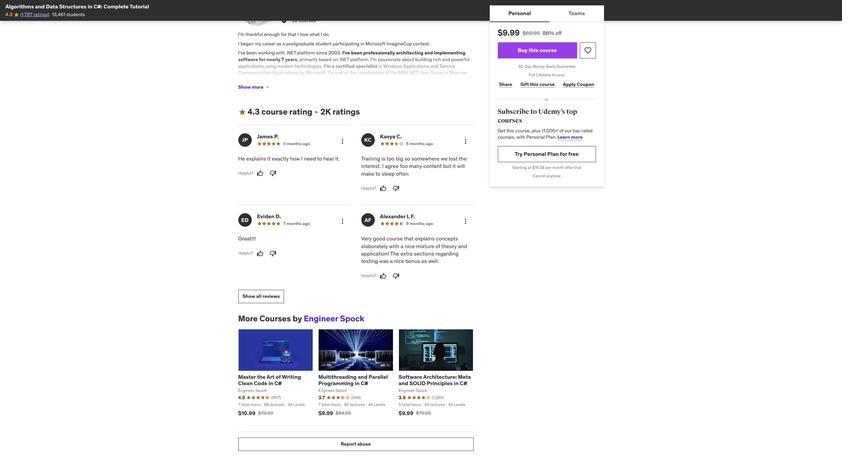 Task type: describe. For each thing, give the bounding box(es) containing it.
in down service
[[445, 70, 449, 76]]

$79.99 for $9.99
[[416, 410, 431, 417]]

ago for alexander l f.
[[426, 221, 433, 226]]

all levels for engineer
[[449, 402, 465, 408]]

udemy's
[[538, 108, 565, 116]]

$9.99 for $9.99 $79.99
[[399, 410, 413, 417]]

show more
[[238, 84, 264, 90]]

$9.99 $64.99
[[319, 410, 351, 417]]

mark review by alexander l f. as helpful image
[[380, 273, 387, 280]]

this for buy
[[529, 47, 539, 54]]

very
[[361, 235, 372, 242]]

msk.net
[[398, 70, 419, 76]]

writing
[[282, 374, 301, 381]]

with inside the very good course that explains concepts elaborately with a nice mixture of theory and application!
[[389, 243, 399, 250]]

30-
[[518, 64, 525, 69]]

we inside training is too big so somewhere we lost the interest. i agree too many content but it will make to sleep often
[[441, 155, 448, 162]]

more
[[238, 314, 258, 324]]

microsoft
[[366, 41, 386, 47]]

in inside software architecture: meta and solid principles in c# engineer spock
[[454, 380, 459, 387]]

2 levels from the left
[[374, 402, 385, 408]]

was
[[379, 258, 389, 265]]

certified
[[336, 63, 355, 69]]

3
[[283, 141, 286, 146]]

godin.
[[373, 79, 387, 85]]

of down windows
[[385, 70, 389, 76]]

levels for c#
[[294, 402, 305, 408]]

postgraduate
[[286, 41, 314, 47]]

nearly
[[267, 57, 280, 63]]

code
[[254, 380, 267, 387]]

1 vertical spatial by
[[293, 314, 302, 324]]

i've for working
[[238, 50, 245, 56]]

algorithms
[[5, 3, 34, 10]]

personal inside button
[[509, 10, 531, 17]]

and inside software architecture: meta and solid principles in c# engineer spock
[[399, 380, 408, 387]]

master
[[238, 374, 256, 381]]

2 it's from the left
[[304, 79, 310, 85]]

it.
[[335, 155, 340, 162]]

in inside i'm thankful enough for that i love what i do. i began my career as a postgraduate student participating in microsoft imaginecup contest.
[[361, 41, 364, 47]]

(907)
[[271, 395, 281, 401]]

theory
[[442, 243, 457, 250]]

of inside the very good course that explains concepts elaborately with a nice mixture of theory and application!
[[436, 243, 440, 250]]

i'm inside i'm thankful enough for that i love what i do. i began my career as a postgraduate student participating in microsoft imaginecup contest.
[[238, 31, 245, 37]]

2 all from the left
[[368, 402, 373, 408]]

mark review by eviden d. as helpful image
[[257, 250, 264, 257]]

i've been professionally architecting and implementing software for nearly 7 years
[[238, 50, 466, 63]]

he
[[238, 155, 245, 162]]

explains inside the very good course that explains concepts elaborately with a nice mixture of theory and application!
[[415, 235, 435, 242]]

i'm inside , primarily based on .net platform. i'm passionate about building rich and powerful applications using modern technologies.
[[371, 57, 377, 63]]

show for show more
[[238, 84, 251, 90]]

4.3 for 4.3 course rating
[[248, 107, 260, 117]]

courses for more
[[260, 314, 291, 324]]

the extra sections regarding testing was a nice bonus as well.
[[361, 251, 459, 265]]

all for engineer
[[449, 402, 453, 408]]

course,
[[515, 128, 531, 134]]

anytime
[[546, 173, 561, 178]]

architecting
[[396, 50, 424, 56]]

mark review by kavya c. as helpful image
[[380, 185, 387, 192]]

elaborately
[[361, 243, 388, 250]]

rated
[[582, 128, 593, 134]]

$9.99 $69.99 86% off
[[498, 28, 562, 38]]

.net for platform.
[[339, 57, 349, 63]]

to down one
[[333, 79, 337, 85]]

$10.99
[[238, 410, 255, 417]]

powerful
[[451, 57, 470, 63]]

multithreading and parallel programming in c# engineer spock
[[319, 374, 388, 394]]

$79.99 for $10.99
[[258, 410, 273, 417]]

show more button
[[238, 80, 270, 94]]

many
[[409, 163, 422, 170]]

9
[[406, 221, 409, 226]]

wishlist image
[[584, 46, 592, 54]]

by inside in windows applications and service communication applications by microsoft. i'm one of the coordinators of the msk.net user group in moscow.
[[300, 70, 305, 76]]

c# inside master the art of writing clean code in c# engineer spock
[[275, 380, 282, 387]]

multithreading
[[319, 374, 357, 381]]

in inside master the art of writing clean code in c# engineer spock
[[269, 380, 273, 387]]

levels for engineer
[[454, 402, 465, 408]]

4.3 for 4.3
[[5, 12, 12, 18]]

total for multithreading and parallel programming in c#
[[322, 402, 330, 408]]

0 horizontal spatial we
[[264, 79, 270, 85]]

abuse
[[357, 442, 371, 448]]

engineer inside software architecture: meta and solid principles in c# engineer spock
[[399, 388, 415, 394]]

907 reviews element
[[271, 395, 281, 401]]

coupon
[[577, 81, 595, 87]]

mark review by james p. as unhelpful image
[[270, 170, 276, 177]]

james p.
[[257, 133, 279, 140]]

(1,787 ratings)
[[20, 12, 49, 18]]

full
[[529, 72, 535, 77]]

and up ratings) at top
[[35, 3, 45, 10]]

i left do.
[[321, 31, 322, 37]]

13,461 students
[[52, 12, 85, 18]]

using
[[265, 63, 276, 69]]

$69.99
[[523, 30, 540, 36]]

all for c#
[[288, 402, 293, 408]]

l
[[407, 213, 410, 220]]

xsmall image
[[281, 18, 287, 24]]

solid
[[410, 380, 426, 387]]

2 do from the left
[[338, 79, 344, 85]]

testing
[[361, 258, 378, 265]]

months for james p.
[[287, 141, 302, 146]]

cancel
[[533, 173, 545, 178]]

report abuse button
[[238, 438, 474, 451]]

to left the less.
[[277, 79, 282, 85]]

1264 reviews element
[[432, 395, 444, 401]]

in inside multithreading and parallel programming in c# engineer spock
[[355, 380, 360, 387]]

-
[[359, 79, 361, 85]]

eviden
[[257, 213, 275, 220]]

buy this course
[[518, 47, 557, 54]]

seth
[[362, 79, 372, 85]]

nice inside "the extra sections regarding testing was a nice bonus as well."
[[394, 258, 404, 265]]

will
[[457, 163, 465, 170]]

been for working
[[246, 50, 257, 56]]

often
[[396, 170, 409, 177]]

since
[[316, 50, 327, 56]]

mark review by eviden d. as unhelpful image
[[270, 250, 276, 257]]

d.
[[276, 213, 281, 220]]

7 total hours for $9.99
[[319, 402, 341, 408]]

mark review by james p. as helpful image
[[257, 170, 264, 177]]

ago for eviden d.
[[303, 221, 310, 226]]

imaginecup
[[387, 41, 412, 47]]

as inside "the extra sections regarding testing was a nice bonus as well."
[[422, 258, 427, 265]]

(1,787
[[20, 12, 32, 18]]

2k
[[321, 107, 331, 117]]

specialist
[[356, 63, 377, 69]]

work,
[[251, 79, 262, 85]]

career
[[262, 41, 276, 47]]

medium image
[[238, 108, 246, 116]]

top-
[[573, 128, 582, 134]]

for for try
[[560, 151, 567, 157]]

88 lectures
[[264, 402, 285, 408]]

total for master the art of writing clean code in c#
[[241, 402, 250, 408]]

hours for c#
[[331, 402, 341, 408]]

in left c#:
[[88, 3, 92, 10]]

mark review by kavya c. as unhelpful image
[[393, 185, 400, 192]]

(546)
[[351, 395, 361, 401]]

engineer spock link
[[304, 314, 365, 324]]

helpful? for training is too big so somewhere we lost the interest. i agree too many content but it will make to sleep often
[[361, 186, 376, 191]]

share button
[[498, 78, 514, 91]]

software architecture: meta and solid principles in c# link
[[399, 374, 471, 387]]

helpful? for he explains it exactly how i need to hear it.
[[238, 171, 253, 176]]

per
[[546, 165, 552, 170]]

sections
[[414, 251, 434, 257]]

apply coupon
[[563, 81, 595, 87]]

lectures for spock
[[350, 402, 365, 408]]

ago for james p.
[[303, 141, 310, 146]]

been for professionally
[[351, 50, 362, 56]]

coordinators
[[358, 70, 384, 76]]

546 reviews element
[[351, 395, 361, 401]]

additional actions for review by alexander l f. image
[[462, 218, 470, 226]]

additional actions for review by james p. image
[[338, 138, 347, 146]]

students
[[66, 12, 85, 18]]

professionally
[[363, 50, 395, 56]]

i right how at the left top
[[301, 155, 303, 162]]

5
[[399, 402, 401, 408]]

try personal plan for free
[[515, 151, 579, 157]]

so
[[405, 155, 410, 162]]

software architecture: meta and solid principles in c# engineer spock
[[399, 374, 471, 394]]

i'm down based
[[324, 63, 331, 69]]

i'm thankful enough for that i love what i do. i began my career as a postgraduate student participating in microsoft imaginecup contest.
[[238, 31, 430, 47]]

a inside the very good course that explains concepts elaborately with a nice mixture of theory and application!
[[401, 243, 404, 250]]

of inside get this course, plus 11,000+ of our top-rated courses, with personal plan.
[[560, 128, 564, 134]]

i inside training is too big so somewhere we lost the interest. i agree too many content but it will make to sleep often
[[382, 163, 384, 170]]

$9.99 $79.99
[[399, 410, 431, 417]]



Task type: locate. For each thing, give the bounding box(es) containing it.
1 horizontal spatial try
[[326, 79, 332, 85]]

been up the software
[[246, 50, 257, 56]]

2 try from the left
[[326, 79, 332, 85]]

training
[[361, 155, 380, 162]]

and inside i've been professionally architecting and implementing software for nearly 7 years
[[425, 50, 433, 56]]

1 horizontal spatial $9.99
[[399, 410, 413, 417]]

with up nearly
[[276, 50, 285, 56]]

0 vertical spatial as
[[277, 41, 282, 47]]

1 all levels from the left
[[288, 402, 305, 408]]

1 vertical spatial .net
[[339, 57, 349, 63]]

nice inside the very good course that explains concepts elaborately with a nice mixture of theory and application!
[[405, 243, 415, 250]]

it's right if
[[304, 79, 310, 85]]

mark review by alexander l f. as unhelpful image
[[393, 273, 400, 280]]

1 horizontal spatial $79.99
[[416, 410, 431, 417]]

spock inside software architecture: meta and solid principles in c# engineer spock
[[416, 388, 427, 394]]

all levels for c#
[[288, 402, 305, 408]]

learn more link
[[558, 134, 583, 140]]

0 horizontal spatial for
[[259, 57, 266, 63]]

personal down 'plus'
[[527, 134, 545, 140]]

that inside i'm thankful enough for that i love what i do. i began my career as a postgraduate student participating in microsoft imaginecup contest.
[[288, 31, 296, 37]]

1 vertical spatial show
[[243, 294, 255, 300]]

lectures for in
[[270, 402, 285, 408]]

too up often
[[400, 163, 408, 170]]

very good course that explains concepts elaborately with a nice mixture of theory and application!
[[361, 235, 467, 257]]

0 horizontal spatial been
[[246, 50, 257, 56]]

1 vertical spatial xsmall image
[[314, 110, 319, 115]]

i'm
[[238, 31, 245, 37], [371, 57, 377, 63], [324, 63, 331, 69], [328, 70, 334, 76]]

1 vertical spatial that
[[404, 235, 414, 242]]

1 horizontal spatial too
[[400, 163, 408, 170]]

of inside master the art of writing clean code in c# engineer spock
[[276, 374, 281, 381]]

i've for professionally
[[342, 50, 350, 56]]

$9.99 for $9.99 $69.99 86% off
[[498, 28, 520, 38]]

to left the udemy's
[[531, 108, 537, 116]]

0 vertical spatial for
[[281, 31, 287, 37]]

spock inside multithreading and parallel programming in c# engineer spock
[[336, 388, 347, 394]]

technologies.
[[295, 63, 323, 69]]

0 horizontal spatial .net
[[286, 50, 296, 56]]

engineer inside multithreading and parallel programming in c# engineer spock
[[319, 388, 335, 394]]

hours up $10.99 $79.99
[[251, 402, 261, 408]]

lost
[[449, 155, 458, 162]]

for inside i've been professionally architecting and implementing software for nearly 7 years
[[259, 57, 266, 63]]

1 horizontal spatial explains
[[415, 235, 435, 242]]

1 $79.99 from the left
[[258, 410, 273, 417]]

1 vertical spatial nice
[[394, 258, 404, 265]]

lectures down 546 reviews element
[[350, 402, 365, 408]]

this right gift at the top of page
[[530, 81, 539, 87]]

i left began
[[238, 41, 240, 47]]

c# left parallel
[[361, 380, 368, 387]]

7
[[281, 57, 284, 63], [283, 221, 286, 226], [238, 402, 240, 408], [319, 402, 321, 408]]

ago for kavya c.
[[426, 141, 433, 146]]

on
[[333, 57, 338, 63]]

additional actions for review by kavya c. image
[[462, 138, 470, 146]]

0 horizontal spatial 7 total hours
[[238, 402, 261, 408]]

7 total hours up $10.99
[[238, 402, 261, 408]]

1 horizontal spatial do
[[338, 79, 344, 85]]

the inside master the art of writing clean code in c# engineer spock
[[257, 374, 266, 381]]

trial
[[575, 165, 582, 170]]

i've down participating
[[342, 50, 350, 56]]

of left our
[[560, 128, 564, 134]]

more for learn more
[[571, 134, 583, 140]]

try
[[515, 151, 523, 157]]

with inside get this course, plus 11,000+ of our top-rated courses, with personal plan.
[[517, 134, 526, 140]]

lectures for c#
[[431, 402, 445, 408]]

top
[[567, 108, 577, 116]]

2 vertical spatial personal
[[524, 151, 546, 157]]

1 vertical spatial as
[[422, 258, 427, 265]]

this for gift
[[530, 81, 539, 87]]

we right work,
[[264, 79, 270, 85]]

parallel
[[369, 374, 388, 381]]

all levels right 88 lectures
[[288, 402, 305, 408]]

with down course,
[[517, 134, 526, 140]]

1 horizontal spatial it
[[453, 163, 456, 170]]

total for software architecture: meta and solid principles in c#
[[402, 402, 410, 408]]

$79.99 down 88
[[258, 410, 273, 417]]

0 horizontal spatial i've
[[238, 50, 245, 56]]

0 horizontal spatial $79.99
[[258, 410, 273, 417]]

teams
[[569, 10, 585, 17]]

more for show more
[[252, 84, 264, 90]]

ratings)
[[34, 12, 49, 18]]

total down 4.5
[[241, 402, 250, 408]]

a inside "the extra sections regarding testing was a nice bonus as well."
[[390, 258, 393, 265]]

0 vertical spatial too
[[387, 155, 395, 162]]

kavya
[[380, 133, 395, 140]]

kc
[[364, 137, 372, 143]]

$79.99 down 64
[[416, 410, 431, 417]]

$9.99 down 5 total hours
[[399, 410, 413, 417]]

1 horizontal spatial 4.3
[[248, 107, 260, 117]]

2 horizontal spatial total
[[402, 402, 410, 408]]

0 vertical spatial it
[[267, 155, 271, 162]]

all levels
[[288, 402, 305, 408], [368, 402, 385, 408], [449, 402, 465, 408]]

tab list
[[490, 5, 604, 22]]

1 vertical spatial explains
[[415, 235, 435, 242]]

course for buy this course
[[540, 47, 557, 54]]

the left art
[[257, 374, 266, 381]]

2 been from the left
[[351, 50, 362, 56]]

levels right 64 lectures
[[454, 402, 465, 408]]

levels right 88 lectures
[[294, 402, 305, 408]]

c# inside software architecture: meta and solid principles in c# engineer spock
[[460, 380, 467, 387]]

courses right 22 at the left top
[[299, 18, 316, 24]]

$9.99 down '3.7'
[[319, 410, 333, 417]]

for down working at the top left of the page
[[259, 57, 266, 63]]

0 horizontal spatial too
[[387, 155, 395, 162]]

is
[[382, 155, 386, 162]]

spock inside master the art of writing clean code in c# engineer spock
[[255, 388, 267, 394]]

months
[[287, 141, 302, 146], [410, 141, 425, 146], [287, 221, 302, 226], [410, 221, 425, 226]]

2003.
[[329, 50, 341, 56]]

3 c# from the left
[[460, 380, 467, 387]]

gift this course link
[[519, 78, 556, 91]]

in windows applications and service communication applications by microsoft. i'm one of the coordinators of the msk.net user group in moscow.
[[238, 63, 468, 76]]

too right is
[[387, 155, 395, 162]]

months for eviden d.
[[287, 221, 302, 226]]

hours up $9.99 $79.99
[[411, 402, 421, 408]]

all right 88 lectures
[[288, 402, 293, 408]]

as right career
[[277, 41, 282, 47]]

0 horizontal spatial more
[[252, 84, 264, 90]]

2 horizontal spatial we
[[441, 155, 448, 162]]

i've been working with .net platform since 2003.
[[238, 50, 342, 56]]

c# inside multithreading and parallel programming in c# engineer spock
[[361, 380, 368, 387]]

personal inside get this course, plus 11,000+ of our top-rated courses, with personal plan.
[[527, 134, 545, 140]]

months for alexander l f.
[[410, 221, 425, 226]]

i'm up began
[[238, 31, 245, 37]]

programming
[[319, 380, 354, 387]]

to left hear
[[317, 155, 322, 162]]

0 horizontal spatial courses
[[260, 314, 291, 324]]

report
[[341, 442, 356, 448]]

helpful? left mark review by alexander l f. as helpful icon
[[361, 274, 376, 279]]

a down the on
[[332, 63, 335, 69]]

0 horizontal spatial do
[[283, 79, 288, 85]]

and inside multithreading and parallel programming in c# engineer spock
[[358, 374, 368, 381]]

0 vertical spatial applications
[[404, 63, 430, 69]]

xsmall image right work,
[[265, 84, 270, 90]]

1 vertical spatial more
[[571, 134, 583, 140]]

gift
[[521, 81, 529, 87]]

the inside training is too big so somewhere we lost the interest. i agree too many content but it will make to sleep often
[[459, 155, 467, 162]]

xsmall image
[[265, 84, 270, 90], [314, 110, 319, 115]]

all right 64 lectures
[[449, 402, 453, 408]]

platform.
[[350, 57, 369, 63]]

make
[[361, 170, 375, 177]]

the down windows
[[390, 70, 397, 76]]

a up the i've been working with .net platform since 2003.
[[283, 41, 285, 47]]

2 horizontal spatial c#
[[460, 380, 467, 387]]

the up will on the top of the page
[[459, 155, 467, 162]]

4.3 right medium icon
[[248, 107, 260, 117]]

0 vertical spatial more
[[252, 84, 264, 90]]

enough
[[264, 31, 280, 37]]

.net up the certified
[[339, 57, 349, 63]]

xsmall image inside show more button
[[265, 84, 270, 90]]

applications down the modern
[[272, 70, 299, 76]]

2 horizontal spatial hours
[[411, 402, 421, 408]]

6
[[406, 141, 409, 146]]

software
[[238, 57, 258, 63]]

c# right principles
[[460, 380, 467, 387]]

,
[[297, 57, 298, 63]]

engineer spock image
[[238, 0, 276, 26]]

0 vertical spatial 4.3
[[5, 12, 12, 18]]

the
[[390, 251, 399, 257]]

of left theory
[[436, 243, 440, 250]]

, primarily based on .net platform. i'm passionate about building rich and powerful applications using modern technologies.
[[238, 57, 470, 69]]

buy this course button
[[498, 42, 577, 59]]

$79.99 inside $9.99 $79.99
[[416, 410, 431, 417]]

1 i've from the left
[[238, 50, 245, 56]]

user
[[420, 70, 429, 76]]

mixture
[[416, 243, 434, 250]]

1 lectures from the left
[[270, 402, 285, 408]]

1 vertical spatial for
[[259, 57, 266, 63]]

2 horizontal spatial lectures
[[431, 402, 445, 408]]

this up courses,
[[507, 128, 514, 134]]

as inside i'm thankful enough for that i love what i do. i began my career as a postgraduate student participating in microsoft imaginecup contest.
[[277, 41, 282, 47]]

been inside i've been professionally architecting and implementing software for nearly 7 years
[[351, 50, 362, 56]]

course up back
[[540, 47, 557, 54]]

lectures down 907 reviews element
[[270, 402, 285, 408]]

1 horizontal spatial total
[[322, 402, 330, 408]]

0 horizontal spatial $9.99
[[319, 410, 333, 417]]

we up but
[[441, 155, 448, 162]]

personal up $9.99 $69.99 86% off
[[509, 10, 531, 17]]

and inside , primarily based on .net platform. i'm passionate about building rich and powerful applications using modern technologies.
[[442, 57, 450, 63]]

and inside the very good course that explains concepts elaborately with a nice mixture of theory and application!
[[458, 243, 467, 250]]

all levels right 64 lectures
[[449, 402, 465, 408]]

nice down "the"
[[394, 258, 404, 265]]

1 horizontal spatial levels
[[374, 402, 385, 408]]

1 horizontal spatial more
[[571, 134, 583, 140]]

1 vertical spatial with
[[517, 134, 526, 140]]

master the art of writing clean code in c# link
[[238, 374, 301, 387]]

1 horizontal spatial lectures
[[350, 402, 365, 408]]

engineer inside master the art of writing clean code in c# engineer spock
[[238, 388, 254, 394]]

course inside button
[[540, 47, 557, 54]]

3 all levels from the left
[[449, 402, 465, 408]]

0 horizontal spatial applications
[[272, 70, 299, 76]]

it inside training is too big so somewhere we lost the interest. i agree too many content but it will make to sleep often
[[453, 163, 456, 170]]

of down the certified
[[344, 70, 348, 76]]

1 it's from the left
[[244, 79, 250, 85]]

1 horizontal spatial courses
[[299, 18, 316, 24]]

0 horizontal spatial explains
[[246, 155, 266, 162]]

course for gift this course
[[540, 81, 555, 87]]

more inside show more button
[[252, 84, 264, 90]]

2 vertical spatial for
[[560, 151, 567, 157]]

applications down building
[[404, 63, 430, 69]]

helpful? left the mark review by kavya c. as helpful image
[[361, 186, 376, 191]]

and up service
[[442, 57, 450, 63]]

i've up the software
[[238, 50, 245, 56]]

course inside the very good course that explains concepts elaborately with a nice mixture of theory and application!
[[387, 235, 403, 242]]

1 vertical spatial courses
[[260, 314, 291, 324]]

spock
[[340, 314, 365, 324], [255, 388, 267, 394], [336, 388, 347, 394], [416, 388, 427, 394]]

and right theory
[[458, 243, 467, 250]]

1 horizontal spatial all
[[368, 402, 373, 408]]

off
[[556, 30, 562, 36]]

based
[[319, 57, 332, 63]]

show for show all reviews
[[243, 294, 255, 300]]

1 vertical spatial this
[[530, 81, 539, 87]]

apply
[[563, 81, 576, 87]]

i'm down professionally
[[371, 57, 377, 63]]

0 horizontal spatial all
[[288, 402, 293, 408]]

1 horizontal spatial we
[[319, 79, 325, 85]]

"if
[[238, 79, 243, 85]]

1 horizontal spatial with
[[389, 243, 399, 250]]

1 try from the left
[[271, 79, 276, 85]]

0 vertical spatial xsmall image
[[265, 84, 270, 90]]

2 horizontal spatial with
[[517, 134, 526, 140]]

all levels right the 80 lectures
[[368, 402, 385, 408]]

to inside training is too big so somewhere we lost the interest. i agree too many content but it will make to sleep often
[[376, 170, 381, 177]]

we right art,
[[319, 79, 325, 85]]

free
[[569, 151, 579, 157]]

0 horizontal spatial 4.3
[[5, 12, 12, 18]]

c.
[[397, 133, 402, 140]]

2 vertical spatial with
[[389, 243, 399, 250]]

4.3 down the algorithms
[[5, 12, 12, 18]]

64 lectures
[[425, 402, 445, 408]]

0 vertical spatial by
[[300, 70, 305, 76]]

show left work,
[[238, 84, 251, 90]]

i'm left one
[[328, 70, 334, 76]]

in down passionate
[[379, 63, 382, 69]]

2 horizontal spatial levels
[[454, 402, 465, 408]]

the down i'm a certified specialist
[[349, 70, 356, 76]]

it's right "if
[[244, 79, 250, 85]]

11,000+
[[542, 128, 559, 134]]

it left will on the top of the page
[[453, 163, 456, 170]]

2 all levels from the left
[[368, 402, 385, 408]]

principles
[[427, 380, 453, 387]]

1 all from the left
[[288, 402, 293, 408]]

content
[[424, 163, 442, 170]]

course up p.
[[262, 107, 288, 117]]

and up building
[[425, 50, 433, 56]]

1 7 total hours from the left
[[238, 402, 261, 408]]

.net inside , primarily based on .net platform. i'm passionate about building rich and powerful applications using modern technologies.
[[339, 57, 349, 63]]

plus
[[532, 128, 541, 134]]

$16.58
[[532, 165, 545, 170]]

7 total hours up $9.99 $64.99
[[319, 402, 341, 408]]

$79.99 inside $10.99 $79.99
[[258, 410, 273, 417]]

group
[[431, 70, 444, 76]]

2 lectures from the left
[[350, 402, 365, 408]]

0 horizontal spatial with
[[276, 50, 285, 56]]

2 horizontal spatial for
[[560, 151, 567, 157]]

0 vertical spatial explains
[[246, 155, 266, 162]]

and
[[35, 3, 45, 10], [425, 50, 433, 56], [442, 57, 450, 63], [431, 63, 439, 69], [458, 243, 467, 250], [358, 374, 368, 381], [399, 380, 408, 387]]

months for kavya c.
[[410, 141, 425, 146]]

personal up $16.58
[[524, 151, 546, 157]]

1 horizontal spatial hours
[[331, 402, 341, 408]]

2 i've from the left
[[342, 50, 350, 56]]

2 hours from the left
[[331, 402, 341, 408]]

0 horizontal spatial as
[[277, 41, 282, 47]]

it left exactly
[[267, 155, 271, 162]]

$9.99 for $9.99 $64.99
[[319, 410, 333, 417]]

2 total from the left
[[322, 402, 330, 408]]

3 all from the left
[[449, 402, 453, 408]]

4.3 course rating
[[248, 107, 312, 117]]

course down lifetime
[[540, 81, 555, 87]]

nice up extra
[[405, 243, 415, 250]]

as down sections
[[422, 258, 427, 265]]

0 horizontal spatial total
[[241, 402, 250, 408]]

this inside button
[[529, 47, 539, 54]]

3 levels from the left
[[454, 402, 465, 408]]

1 horizontal spatial for
[[281, 31, 287, 37]]

participating
[[333, 41, 360, 47]]

3 lectures from the left
[[431, 402, 445, 408]]

do left the less.
[[283, 79, 288, 85]]

ratings
[[333, 107, 360, 117]]

course up "the"
[[387, 235, 403, 242]]

c#
[[275, 380, 282, 387], [361, 380, 368, 387], [460, 380, 467, 387]]

1 hours from the left
[[251, 402, 261, 408]]

2 horizontal spatial all levels
[[449, 402, 465, 408]]

i've inside i've been professionally architecting and implementing software for nearly 7 years
[[342, 50, 350, 56]]

tab list containing personal
[[490, 5, 604, 22]]

modern
[[277, 63, 294, 69]]

2 $79.99 from the left
[[416, 410, 431, 417]]

and inside in windows applications and service communication applications by microsoft. i'm one of the coordinators of the msk.net user group in moscow.
[[431, 63, 439, 69]]

this inside get this course, plus 11,000+ of our top-rated courses, with personal plan.
[[507, 128, 514, 134]]

explains up the mixture
[[415, 235, 435, 242]]

hours for principles
[[411, 402, 421, 408]]

student
[[316, 41, 332, 47]]

2 c# from the left
[[361, 380, 368, 387]]

1 do from the left
[[283, 79, 288, 85]]

1 levels from the left
[[294, 402, 305, 408]]

do down one
[[338, 79, 344, 85]]

a inside i'm thankful enough for that i love what i do. i began my career as a postgraduate student participating in microsoft imaginecup contest.
[[283, 41, 285, 47]]

6 months ago
[[406, 141, 433, 146]]

0 vertical spatial .net
[[286, 50, 296, 56]]

f.
[[411, 213, 415, 220]]

service
[[440, 63, 455, 69]]

i'm inside in windows applications and service communication applications by microsoft. i'm one of the coordinators of the msk.net user group in moscow.
[[328, 70, 334, 76]]

1 horizontal spatial xsmall image
[[314, 110, 319, 115]]

.net for platform
[[286, 50, 296, 56]]

well.
[[428, 258, 439, 265]]

this for get
[[507, 128, 514, 134]]

for for i'm
[[281, 31, 287, 37]]

buy
[[518, 47, 528, 54]]

0 horizontal spatial nice
[[394, 258, 404, 265]]

art
[[267, 374, 275, 381]]

7 inside i've been professionally architecting and implementing software for nearly 7 years
[[281, 57, 284, 63]]

0 vertical spatial with
[[276, 50, 285, 56]]

1 horizontal spatial it's
[[304, 79, 310, 85]]

course for very good course that explains concepts elaborately with a nice mixture of theory and application!
[[387, 235, 403, 242]]

1 horizontal spatial nice
[[405, 243, 415, 250]]

i left love at top left
[[297, 31, 299, 37]]

hours for clean
[[251, 402, 261, 408]]

7 total hours for $10.99
[[238, 402, 261, 408]]

exactly
[[272, 155, 289, 162]]

1 horizontal spatial all levels
[[368, 402, 385, 408]]

1 c# from the left
[[275, 380, 282, 387]]

2 7 total hours from the left
[[319, 402, 341, 408]]

1 horizontal spatial .net
[[339, 57, 349, 63]]

helpful? for great!!!
[[238, 251, 253, 256]]

do.
[[323, 31, 330, 37]]

plan
[[548, 151, 559, 157]]

0 horizontal spatial that
[[288, 31, 296, 37]]

more courses by engineer spock
[[238, 314, 365, 324]]

great!!!
[[238, 235, 256, 242]]

a up extra
[[401, 243, 404, 250]]

1 horizontal spatial 7 total hours
[[319, 402, 341, 408]]

courses for 22
[[299, 18, 316, 24]]

concepts
[[436, 235, 458, 242]]

80
[[344, 402, 349, 408]]

hear
[[324, 155, 334, 162]]

a right was
[[390, 258, 393, 265]]

.net up years
[[286, 50, 296, 56]]

1 horizontal spatial i've
[[342, 50, 350, 56]]

show all reviews button
[[238, 290, 284, 304]]

more down communication
[[252, 84, 264, 90]]

additional actions for review by eviden d. image
[[338, 218, 347, 226]]

moscow.
[[450, 70, 468, 76]]

hours up $9.99 $64.99
[[331, 402, 341, 408]]

for inside i'm thankful enough for that i love what i do. i began my career as a postgraduate student participating in microsoft imaginecup contest.
[[281, 31, 287, 37]]

try
[[271, 79, 276, 85], [326, 79, 332, 85]]

0 horizontal spatial it's
[[244, 79, 250, 85]]

try right art,
[[326, 79, 332, 85]]

0 vertical spatial nice
[[405, 243, 415, 250]]

good
[[373, 235, 385, 242]]

1 total from the left
[[241, 402, 250, 408]]

1 vertical spatial applications
[[272, 70, 299, 76]]

learn
[[558, 134, 570, 140]]

hours
[[251, 402, 261, 408], [331, 402, 341, 408], [411, 402, 421, 408]]

that inside the very good course that explains concepts elaborately with a nice mixture of theory and application!
[[404, 235, 414, 242]]

to inside subscribe to udemy's top courses
[[531, 108, 537, 116]]

show left all
[[243, 294, 255, 300]]

0 vertical spatial this
[[529, 47, 539, 54]]

c# up (907) at the bottom left
[[275, 380, 282, 387]]

0 horizontal spatial try
[[271, 79, 276, 85]]

that left love at top left
[[288, 31, 296, 37]]

0 horizontal spatial all levels
[[288, 402, 305, 408]]

1 vertical spatial it
[[453, 163, 456, 170]]

xsmall image left 2k
[[314, 110, 319, 115]]

1 horizontal spatial been
[[351, 50, 362, 56]]

rich
[[433, 57, 441, 63]]

for right enough
[[281, 31, 287, 37]]

master the art of writing clean code in c# engineer spock
[[238, 374, 301, 394]]

3 hours from the left
[[411, 402, 421, 408]]

2 horizontal spatial $9.99
[[498, 28, 520, 38]]

0 horizontal spatial levels
[[294, 402, 305, 408]]

this right buy
[[529, 47, 539, 54]]

1 horizontal spatial c#
[[361, 380, 368, 387]]

1 been from the left
[[246, 50, 257, 56]]

0 vertical spatial personal
[[509, 10, 531, 17]]

2 vertical spatial this
[[507, 128, 514, 134]]

2 horizontal spatial all
[[449, 402, 453, 408]]

teams button
[[550, 5, 604, 22]]

1 horizontal spatial applications
[[404, 63, 430, 69]]

alexander l f.
[[380, 213, 415, 220]]

0 horizontal spatial lectures
[[270, 402, 285, 408]]

0 horizontal spatial it
[[267, 155, 271, 162]]

a
[[283, 41, 285, 47], [332, 63, 335, 69], [401, 243, 404, 250], [390, 258, 393, 265]]

james
[[257, 133, 273, 140]]

total right 5
[[402, 402, 410, 408]]

3 total from the left
[[402, 402, 410, 408]]

1 vertical spatial 4.3
[[248, 107, 260, 117]]



Task type: vqa. For each thing, say whether or not it's contained in the screenshot.


